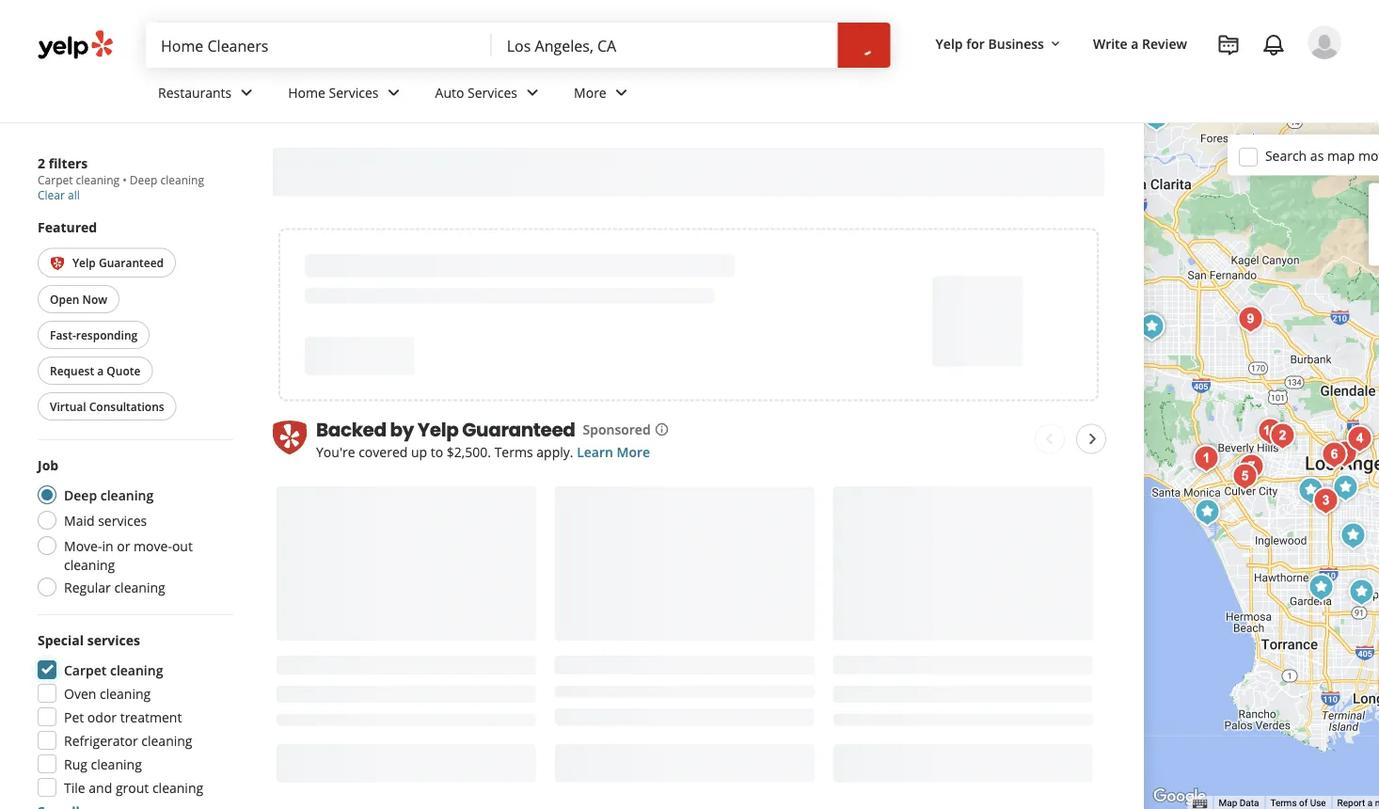 Task type: describe. For each thing, give the bounding box(es) containing it.
de'eep clean image
[[1292, 472, 1330, 509]]

24 chevron down v2 image for auto services
[[521, 81, 544, 104]]

up
[[411, 443, 427, 461]]

to
[[431, 443, 443, 461]]

open now
[[50, 291, 107, 307]]

a for report
[[1368, 797, 1373, 809]]

write a review
[[1093, 34, 1187, 52]]

refrigerator
[[64, 731, 138, 749]]

home services
[[288, 83, 379, 101]]

carpet inside the 2 filters carpet cleaning • deep cleaning clear all
[[38, 172, 73, 188]]

search as map mov
[[1265, 147, 1379, 164]]

•
[[122, 172, 127, 188]]

0 vertical spatial group
[[1369, 183, 1379, 266]]

apply.
[[537, 443, 573, 461]]

report a m link
[[1337, 797, 1379, 809]]

notifications image
[[1263, 34, 1285, 56]]

map data
[[1219, 797, 1259, 809]]

beezy bee maids image
[[1343, 573, 1379, 611]]

rug cleaning
[[64, 755, 142, 773]]

virtual consultations
[[50, 398, 164, 414]]

maid
[[64, 511, 95, 529]]

move-in or move-out cleaning
[[64, 537, 193, 573]]

cleaning left •
[[76, 172, 120, 188]]

and
[[89, 778, 112, 796]]

regular cleaning
[[64, 578, 165, 596]]

2
[[38, 154, 45, 172]]

tile
[[64, 778, 85, 796]]

covered
[[359, 443, 408, 461]]

cleaning up oven cleaning at left
[[110, 661, 163, 679]]

none field inside loading search field
[[161, 35, 477, 56]]

yelp guaranteed button
[[38, 248, 176, 277]]

carpet cleaning
[[64, 661, 163, 679]]

0 vertical spatial terms
[[495, 443, 533, 461]]

option group containing job
[[32, 455, 233, 602]]

now
[[82, 291, 107, 307]]

Find text field
[[161, 35, 477, 56]]

auto
[[435, 83, 464, 101]]

virtual
[[50, 398, 86, 414]]

deep inside option group
[[64, 486, 97, 504]]

maidserve image
[[1188, 440, 1225, 477]]

1 horizontal spatial more
[[617, 443, 650, 461]]

amy's angels cleaning image
[[1226, 458, 1264, 495]]

learn
[[577, 443, 613, 461]]

google image
[[1149, 785, 1211, 809]]

pet
[[64, 708, 84, 726]]

open
[[50, 291, 79, 307]]

fast-responding
[[50, 327, 138, 342]]

restaurants link
[[143, 68, 273, 122]]

tile and grout cleaning
[[64, 778, 203, 796]]

clear all link
[[38, 187, 80, 203]]

cleaning squad la image
[[1133, 308, 1171, 346]]

loading button
[[838, 23, 891, 68]]

lucia cleaning services image
[[1327, 469, 1365, 507]]

open now button
[[38, 285, 120, 313]]

special services
[[38, 631, 140, 649]]

i&c cleaning service and general maintenance image
[[1308, 481, 1346, 519]]

request a quote button
[[38, 356, 153, 385]]

yelp for yelp guaranteed
[[72, 254, 96, 270]]

services for special services
[[87, 631, 140, 649]]

24 chevron down v2 image for restaurants
[[235, 81, 258, 104]]

filters
[[49, 154, 88, 172]]

neato cleaning image
[[1252, 413, 1289, 450]]

24 chevron down v2 image for more
[[610, 81, 633, 104]]

you're
[[316, 443, 355, 461]]

aya cleaning solutions image
[[1341, 420, 1379, 458]]

home services link
[[273, 68, 420, 122]]

oven
[[64, 684, 96, 702]]

auto services
[[435, 83, 517, 101]]

move-
[[64, 537, 102, 555]]

or
[[117, 537, 130, 555]]

backed
[[316, 416, 386, 443]]

cleaning up the maid services
[[100, 486, 154, 504]]

move-
[[134, 537, 172, 555]]

$2,500.
[[447, 443, 491, 461]]

maid services
[[64, 511, 147, 529]]

cleaning down "move-in or move-out cleaning"
[[114, 578, 165, 596]]

virtual consultations button
[[38, 392, 177, 420]]

cleaning down the treatment
[[141, 731, 192, 749]]

elite housekeeping image
[[1133, 308, 1171, 346]]

fast-
[[50, 327, 76, 342]]

request a quote
[[50, 363, 141, 378]]

job
[[38, 456, 58, 474]]

learn more link
[[577, 443, 650, 461]]

previous image
[[1038, 428, 1061, 450]]

2 filters carpet cleaning • deep cleaning clear all
[[38, 154, 204, 203]]

m
[[1375, 797, 1379, 809]]

a for write
[[1131, 34, 1139, 52]]

loading image
[[849, 30, 880, 61]]

1 vertical spatial carpet
[[64, 661, 107, 679]]

24 chevron down v2 image for home services
[[382, 81, 405, 104]]

featured
[[38, 218, 97, 236]]

mya cleaning services image
[[1233, 448, 1271, 486]]

quote
[[107, 363, 141, 378]]

maidserve image
[[1188, 440, 1225, 477]]

next image
[[1081, 428, 1104, 450]]

tidy maiden image
[[1326, 435, 1364, 473]]

review
[[1142, 34, 1187, 52]]

responding
[[76, 327, 138, 342]]

16 info v2 image
[[654, 422, 669, 437]]



Task type: vqa. For each thing, say whether or not it's contained in the screenshot.
m
yes



Task type: locate. For each thing, give the bounding box(es) containing it.
a inside write a review link
[[1131, 34, 1139, 52]]

2 24 chevron down v2 image from the left
[[610, 81, 633, 104]]

1 vertical spatial a
[[97, 363, 104, 378]]

a inside request a quote button
[[97, 363, 104, 378]]

featured group
[[34, 218, 233, 424]]

you're covered up to $2,500. terms apply. learn more
[[316, 443, 650, 461]]

1 vertical spatial group
[[32, 630, 233, 809]]

natalie's cleaning image
[[1232, 301, 1270, 338]]

0 horizontal spatial 24 chevron down v2 image
[[521, 81, 544, 104]]

use
[[1310, 797, 1326, 809]]

in
[[102, 537, 113, 555]]

map region
[[955, 14, 1379, 809]]

None field
[[161, 35, 477, 56]]

1 horizontal spatial yelp
[[936, 34, 963, 52]]

auto services link
[[420, 68, 559, 122]]

wave cleaning pro image
[[1303, 569, 1340, 606]]

cleaning
[[76, 172, 120, 188], [160, 172, 204, 188], [100, 486, 154, 504], [64, 555, 115, 573], [114, 578, 165, 596], [110, 661, 163, 679], [100, 684, 151, 702], [141, 731, 192, 749], [91, 755, 142, 773], [152, 778, 203, 796]]

write
[[1093, 34, 1128, 52]]

grout
[[116, 778, 149, 796]]

more down loading search field
[[574, 83, 607, 101]]

16 yelp guaranteed v2 image
[[50, 256, 65, 271]]

terms
[[495, 443, 533, 461], [1270, 797, 1297, 809]]

a left quote
[[97, 363, 104, 378]]

data
[[1240, 797, 1259, 809]]

for
[[966, 34, 985, 52]]

yelp inside button
[[72, 254, 96, 270]]

1 24 chevron down v2 image from the left
[[235, 81, 258, 104]]

special
[[38, 631, 84, 649]]

yelp right "16 yelp guaranteed v2" image
[[72, 254, 96, 270]]

a right write
[[1131, 34, 1139, 52]]

Loading search field
[[146, 23, 894, 68]]

0 vertical spatial a
[[1131, 34, 1139, 52]]

cleaning right •
[[160, 172, 204, 188]]

clear
[[38, 187, 65, 203]]

as
[[1310, 147, 1324, 164]]

24 chevron down v2 image
[[521, 81, 544, 104], [610, 81, 633, 104]]

0 horizontal spatial yelp
[[72, 254, 96, 270]]

more inside business categories element
[[574, 83, 607, 101]]

0 horizontal spatial a
[[97, 363, 104, 378]]

16 chevron down v2 image
[[1048, 36, 1063, 51]]

all
[[68, 187, 80, 203]]

1 vertical spatial services
[[87, 631, 140, 649]]

1 horizontal spatial 24 chevron down v2 image
[[382, 81, 405, 104]]

0 vertical spatial more
[[574, 83, 607, 101]]

cleaning down refrigerator cleaning at the bottom
[[91, 755, 142, 773]]

yelp left for
[[936, 34, 963, 52]]

cleaning up pet odor treatment
[[100, 684, 151, 702]]

deep up maid
[[64, 486, 97, 504]]

yelp
[[936, 34, 963, 52], [72, 254, 96, 270]]

cleaning down move-
[[64, 555, 115, 573]]

1 vertical spatial deep
[[64, 486, 97, 504]]

yelp inside "button"
[[936, 34, 963, 52]]

sponsored
[[583, 420, 651, 438]]

projects image
[[1217, 34, 1240, 56]]

more
[[574, 83, 607, 101], [617, 443, 650, 461]]

backed by yelp guaranteed
[[316, 416, 575, 443]]

rug
[[64, 755, 87, 773]]

report
[[1337, 797, 1365, 809]]

terms of use
[[1270, 797, 1326, 809]]

1 horizontal spatial a
[[1131, 34, 1139, 52]]

group containing special services
[[32, 630, 233, 809]]

a left 'm'
[[1368, 797, 1373, 809]]

of
[[1299, 797, 1308, 809]]

yelp for yelp for business
[[936, 34, 963, 52]]

map data button
[[1219, 796, 1259, 809]]

0 horizontal spatial deep
[[64, 486, 97, 504]]

24 chevron down v2 image inside auto services link
[[521, 81, 544, 104]]

odor
[[87, 708, 117, 726]]

services up or
[[98, 511, 147, 529]]

1 vertical spatial terms
[[1270, 797, 1297, 809]]

user actions element
[[921, 24, 1368, 139]]

1 services from the left
[[329, 83, 379, 101]]

mateo r. image
[[1308, 25, 1342, 59]]

24 chevron down v2 image
[[235, 81, 258, 104], [382, 81, 405, 104]]

0 vertical spatial services
[[98, 511, 147, 529]]

services right home
[[329, 83, 379, 101]]

services
[[98, 511, 147, 529], [87, 631, 140, 649]]

request
[[50, 363, 94, 378]]

consultations
[[89, 398, 164, 414]]

carpet down filters
[[38, 172, 73, 188]]

services inside option group
[[98, 511, 147, 529]]

24 chevron down v2 image inside home services link
[[382, 81, 405, 104]]

swish cleaning services image
[[1189, 493, 1226, 531]]

24 chevron down v2 image inside restaurants link
[[235, 81, 258, 104]]

24 chevron down v2 image left auto at left
[[382, 81, 405, 104]]

deep
[[130, 172, 157, 188], [64, 486, 97, 504]]

map
[[1219, 797, 1237, 809]]

fast-responding button
[[38, 321, 150, 349]]

a for request
[[97, 363, 104, 378]]

refrigerator cleaning
[[64, 731, 192, 749]]

2 horizontal spatial a
[[1368, 797, 1373, 809]]

anita's cleaning image
[[1316, 436, 1353, 474]]

services up carpet cleaning
[[87, 631, 140, 649]]

cleaning inside "move-in or move-out cleaning"
[[64, 555, 115, 573]]

option group
[[32, 455, 233, 602]]

deep right •
[[130, 172, 157, 188]]

24 chevron down v2 image right restaurants
[[235, 81, 258, 104]]

guaranteed
[[99, 254, 164, 270]]

services
[[329, 83, 379, 101], [468, 83, 517, 101]]

terms left 'of'
[[1270, 797, 1297, 809]]

king david housekeeping image
[[1307, 482, 1345, 520]]

restaurants
[[158, 83, 232, 101]]

mov
[[1358, 147, 1379, 164]]

1 horizontal spatial terms
[[1270, 797, 1297, 809]]

deep cleaning
[[64, 486, 154, 504]]

24 chevron down v2 image inside more link
[[610, 81, 633, 104]]

treatment
[[120, 708, 182, 726]]

yelp for business
[[936, 34, 1044, 52]]

map
[[1327, 147, 1355, 164]]

regular
[[64, 578, 111, 596]]

services right auto at left
[[468, 83, 517, 101]]

yelp guaranteed
[[418, 416, 575, 443]]

1 24 chevron down v2 image from the left
[[521, 81, 544, 104]]

search
[[1265, 147, 1307, 164]]

cleaning right "grout"
[[152, 778, 203, 796]]

report a m
[[1337, 797, 1379, 809]]

keyboard shortcuts image
[[1192, 799, 1207, 809]]

services for auto services
[[468, 83, 517, 101]]

yelp for business button
[[928, 26, 1071, 60]]

0 horizontal spatial more
[[574, 83, 607, 101]]

0 horizontal spatial services
[[329, 83, 379, 101]]

0 horizontal spatial terms
[[495, 443, 533, 461]]

1 vertical spatial more
[[617, 443, 650, 461]]

1 horizontal spatial 24 chevron down v2 image
[[610, 81, 633, 104]]

1 vertical spatial yelp
[[72, 254, 96, 270]]

services for home services
[[329, 83, 379, 101]]

0 horizontal spatial group
[[32, 630, 233, 809]]

diamond la cleaning services image
[[1335, 517, 1372, 555]]

tiptop home cleaning services image
[[1230, 449, 1268, 487]]

oven cleaning
[[64, 684, 151, 702]]

terms of use link
[[1270, 797, 1326, 809]]

deep inside the 2 filters carpet cleaning • deep cleaning clear all
[[130, 172, 157, 188]]

0 vertical spatial deep
[[130, 172, 157, 188]]

2 vertical spatial a
[[1368, 797, 1373, 809]]

terms down yelp guaranteed
[[495, 443, 533, 461]]

more down the sponsored
[[617, 443, 650, 461]]

a
[[1131, 34, 1139, 52], [97, 363, 104, 378], [1368, 797, 1373, 809]]

best scv cleaning image
[[1138, 98, 1176, 136]]

by
[[390, 416, 414, 443]]

out
[[172, 537, 193, 555]]

2 24 chevron down v2 image from the left
[[382, 81, 405, 104]]

services for maid services
[[98, 511, 147, 529]]

1 horizontal spatial services
[[468, 83, 517, 101]]

0 vertical spatial carpet
[[38, 172, 73, 188]]

home
[[288, 83, 325, 101]]

pet odor treatment
[[64, 708, 182, 726]]

carpet up oven
[[64, 661, 107, 679]]

0 vertical spatial yelp
[[936, 34, 963, 52]]

write a review link
[[1086, 26, 1195, 60]]

business
[[988, 34, 1044, 52]]

business categories element
[[143, 68, 1342, 122]]

1 horizontal spatial group
[[1369, 183, 1379, 266]]

maids unlimited image
[[1264, 417, 1302, 455]]

yelp guaranteed
[[72, 254, 164, 270]]

0 horizontal spatial 24 chevron down v2 image
[[235, 81, 258, 104]]

carpet
[[38, 172, 73, 188], [64, 661, 107, 679]]

aya cleaning solutions image
[[1341, 420, 1379, 458]]

2 services from the left
[[468, 83, 517, 101]]

more link
[[559, 68, 648, 122]]

group
[[1369, 183, 1379, 266], [32, 630, 233, 809]]

1 horizontal spatial deep
[[130, 172, 157, 188]]



